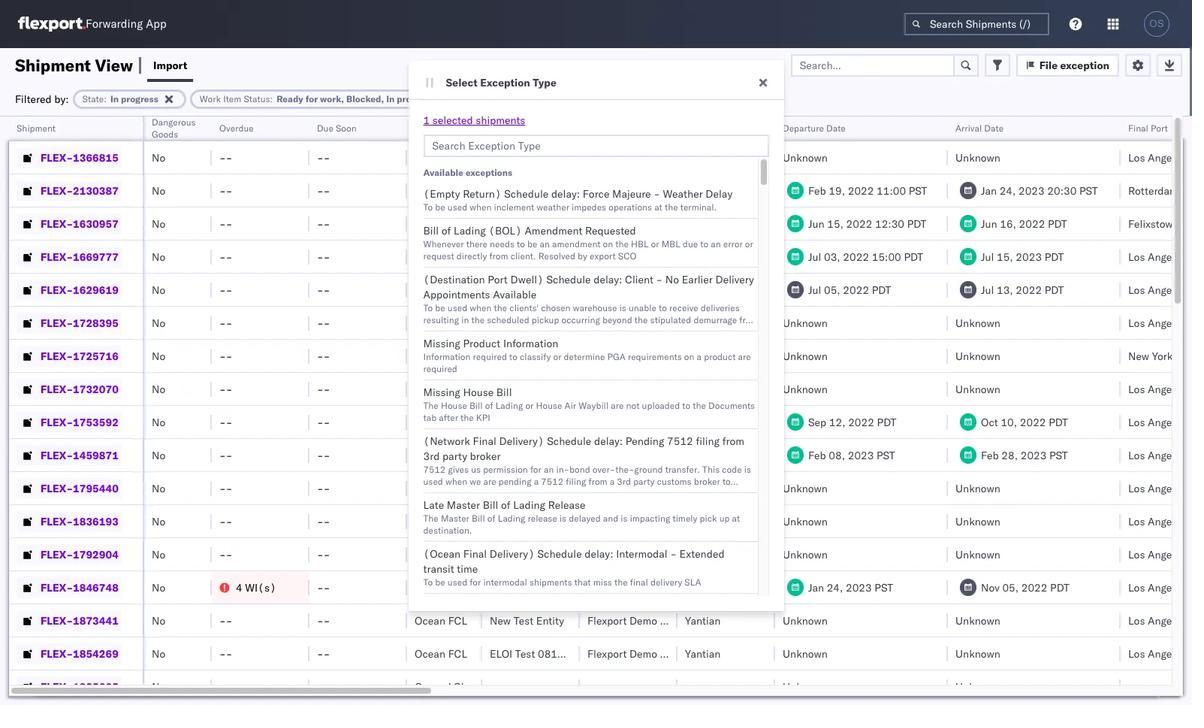 Task type: vqa. For each thing, say whether or not it's contained in the screenshot.
first Door from right
no



Task type: describe. For each thing, give the bounding box(es) containing it.
(network
[[424, 434, 471, 448]]

4 resize handle column header from the left
[[389, 117, 407, 705]]

the inside the (network final delivery) schedule delay: pending 7512 filing from 3rd party broker 7512 gives us permission for an in-bond over-the-ground transfer. this code is used when we are pending a 7512 filing from a 3rd party customs broker to dispatch to trucker late master bill of lading release the master bill of lading release is delayed and is impacting timely pick up at destination.
[[424, 513, 439, 524]]

state
[[82, 93, 104, 104]]

warehouse
[[573, 302, 618, 313]]

c for flex-1836193
[[1193, 515, 1193, 528]]

flex-1854269
[[41, 647, 119, 660]]

shanghai, china for flex-1669777
[[686, 250, 764, 263]]

the inside bill of lading (bol) amendment requested whenever there needs to be an amendment on the hbl or mbl due to an error or request directly from client. resolved by export sco
[[616, 238, 629, 250]]

1792904
[[73, 548, 119, 561]]

status
[[244, 93, 270, 104]]

flexport academy (sz) ltd.
[[588, 515, 723, 528]]

2 progress from the left
[[397, 93, 435, 104]]

to up client. at the left top
[[517, 238, 525, 250]]

at inside the (network final delivery) schedule delay: pending 7512 filing from 3rd party broker 7512 gives us permission for an in-bond over-the-ground transfer. this code is used when we are pending a 7512 filing from a 3rd party customs broker to dispatch to trucker late master bill of lading release the master bill of lading release is delayed and is impacting timely pick up at destination.
[[733, 513, 741, 524]]

item
[[223, 93, 242, 104]]

delay: inside (empty return) schedule delay: force majeure -  weather delay to be used when inclement weather impedes operations at the terminal.
[[552, 187, 580, 201]]

flex-1630957 button
[[17, 213, 122, 234]]

flexport for 1792904
[[588, 548, 627, 561]]

dangerous goods
[[152, 117, 196, 140]]

jul for jul 05, 2022 pdt
[[809, 283, 822, 297]]

used inside (empty return) schedule delay: force majeure -  weather delay to be used when inclement weather impedes operations at the terminal.
[[448, 201, 468, 213]]

pst for feb 28, 2023 pst
[[1050, 448, 1069, 462]]

no for flex-1836193
[[152, 515, 166, 528]]

lcl for -
[[449, 680, 467, 693]]

demo for 1725716
[[630, 349, 658, 363]]

ocean fcl for flex-1836193
[[415, 515, 468, 528]]

free
[[740, 314, 756, 325]]

shipper for flex-1854269
[[661, 647, 698, 660]]

shipper inside button
[[588, 123, 620, 134]]

deliveries
[[701, 302, 740, 313]]

bill down permission
[[483, 498, 499, 512]]

flex-1459871
[[41, 448, 119, 462]]

bookings for flex-1725716
[[490, 349, 534, 363]]

pdt for oct 10, 2022 pdt
[[1050, 415, 1069, 429]]

is right "code"
[[745, 464, 752, 475]]

the right in
[[472, 314, 485, 325]]

c for flex-1366815
[[1193, 151, 1193, 164]]

0 vertical spatial information
[[504, 337, 559, 350]]

flex- for 1873441
[[41, 614, 73, 627]]

0 horizontal spatial 3rd
[[424, 450, 440, 463]]

fcl for flex-1873441
[[449, 614, 468, 627]]

tab
[[424, 412, 437, 423]]

shipper for flex-1728395
[[661, 316, 698, 330]]

eloi
[[490, 647, 513, 660]]

be inside (ocean final delivery) schedule delay: intermodal - extended transit time to be used for intermodal shipments that miss the final delivery sla
[[435, 577, 446, 588]]

1629619
[[73, 283, 119, 297]]

2022 for jul 13, 2022 pdt
[[1017, 283, 1043, 297]]

to up stipulated
[[659, 302, 668, 313]]

new for new test entity 2
[[588, 448, 609, 462]]

(empty return) schedule delay: force majeure -  weather delay to be used when inclement weather impedes operations at the terminal.
[[424, 187, 733, 213]]

ocean lcl for proserve
[[415, 217, 467, 230]]

test right the "final"
[[654, 581, 674, 594]]

used inside (ocean final delivery) schedule delay: intermodal - extended transit time to be used for intermodal shipments that miss the final delivery sla
[[448, 577, 468, 588]]

(destination
[[424, 273, 485, 286]]

use) for chennai
[[625, 415, 652, 429]]

on inside bill of lading (bol) amendment requested whenever there needs to be an amendment on the hbl or mbl due to an error or request directly from client. resolved by export sco
[[603, 238, 614, 250]]

1 : from the left
[[104, 93, 107, 104]]

lading inside "missing house bill the house bill of lading or house air waybill are not uploaded to the documents tab after the kpi"
[[496, 400, 523, 411]]

1728395
[[73, 316, 119, 330]]

1 bosch from the left
[[490, 581, 520, 594]]

pick
[[700, 513, 718, 524]]

Search Exception Type text field
[[424, 135, 769, 157]]

angeles, for flex-1795440
[[1149, 481, 1190, 495]]

flexport for 1732070
[[588, 382, 627, 396]]

for inside the (network final delivery) schedule delay: pending 7512 filing from 3rd party broker 7512 gives us permission for an in-bond over-the-ground transfer. this code is used when we are pending a 7512 filing from a 3rd party customs broker to dispatch to trucker late master bill of lading release the master bill of lading release is delayed and is impacting timely pick up at destination.
[[531, 464, 542, 475]]

pdt right 15:00 in the right top of the page
[[905, 250, 924, 263]]

oct 10, 2022 pdt
[[982, 415, 1069, 429]]

or right hbl
[[651, 238, 660, 250]]

the up scheduled
[[494, 302, 508, 313]]

work,
[[320, 93, 344, 104]]

0 horizontal spatial required
[[424, 363, 458, 374]]

0 vertical spatial shipments
[[476, 114, 526, 127]]

needs
[[490, 238, 515, 250]]

bookings for flex-1732070
[[490, 382, 534, 396]]

flex-1669777 button
[[17, 246, 122, 267]]

bill down trucker
[[472, 513, 485, 524]]

ready
[[277, 93, 304, 104]]

an inside the (network final delivery) schedule delay: pending 7512 filing from 3rd party broker 7512 gives us permission for an in-bond over-the-ground transfer. this code is used when we are pending a 7512 filing from a 3rd party customs broker to dispatch to trucker late master bill of lading release the master bill of lading release is delayed and is impacting timely pick up at destination.
[[544, 464, 554, 475]]

flexport demo shipper co. for 1629619
[[588, 283, 715, 297]]

1 horizontal spatial required
[[473, 351, 507, 362]]

jan 24, 2023 20:30 pst
[[982, 184, 1099, 197]]

081801
[[538, 647, 577, 660]]

appcore supply ltd
[[588, 217, 683, 230]]

co. for 1728395
[[700, 316, 715, 330]]

(ocean final delivery) schedule delay: intermodal - extended transit time to be used for intermodal shipments that miss the final delivery sla
[[424, 547, 725, 588]]

2130387
[[73, 184, 119, 197]]

los angeles, c for 1846748
[[1129, 581, 1193, 594]]

los for flex-1836193
[[1129, 515, 1146, 528]]

0 horizontal spatial a
[[534, 476, 539, 487]]

to down "code"
[[723, 476, 731, 487]]

c for flex-1854269
[[1193, 647, 1193, 660]]

missing inside "missing house bill the house bill of lading or house air waybill are not uploaded to the documents tab after the kpi"
[[424, 386, 461, 399]]

schedule inside (empty return) schedule delay: force majeure -  weather delay to be used when inclement weather impedes operations at the terminal.
[[505, 187, 549, 201]]

transfer.
[[666, 464, 701, 475]]

exception
[[480, 76, 531, 89]]

bookings test consignee for flex-1725716
[[490, 349, 610, 363]]

flex-1366815
[[41, 151, 119, 164]]

mode button
[[407, 120, 468, 135]]

goods
[[152, 129, 178, 140]]

ocean fcl for flex-1669777
[[415, 250, 468, 263]]

flexport. image
[[18, 17, 86, 32]]

jul 03, 2022 15:00 pdt
[[809, 250, 924, 263]]

available exceptions
[[424, 167, 513, 178]]

work
[[200, 93, 221, 104]]

ocean fcl for flex-2130387
[[415, 184, 468, 197]]

- inside (ocean final delivery) schedule delay: intermodal - extended transit time to be used for intermodal shipments that miss the final delivery sla
[[671, 547, 677, 561]]

1 horizontal spatial from
[[589, 476, 608, 487]]

test up the- on the right bottom of page
[[612, 448, 632, 462]]

2 in from the left
[[386, 93, 395, 104]]

resize handle column header for consignee
[[562, 117, 580, 705]]

ocean for 1835605
[[415, 680, 446, 693]]

majeure
[[613, 187, 651, 201]]

requirements
[[628, 351, 682, 362]]

1459871
[[73, 448, 119, 462]]

to inside (empty return) schedule delay: force majeure -  weather delay to be used when inclement weather impedes operations at the terminal.
[[424, 201, 433, 213]]

customs
[[657, 476, 692, 487]]

1 horizontal spatial filing
[[696, 434, 720, 448]]

exceptions
[[466, 167, 513, 178]]

filtered by:
[[15, 92, 69, 106]]

os button
[[1140, 7, 1175, 41]]

los for flex-1846748
[[1129, 581, 1146, 594]]

the down the unable on the right top of the page
[[635, 314, 648, 325]]

Search... text field
[[791, 54, 955, 76]]

shipper for flex-1732070
[[661, 382, 698, 396]]

demo for 1854269
[[630, 647, 658, 660]]

1835605
[[73, 680, 119, 693]]

2 bosch ocean test from the left
[[588, 581, 674, 594]]

when inside (destination port dwell) schedule delay: client -  no earlier delivery appointments available to be used when the clients' chosen warehouse is unable to receive deliveries resulting in the scheduled pickup occurring beyond the stipulated demurrage free time missing product information information required to classify or determine pga requirements on a product are required
[[470, 302, 492, 313]]

oct
[[982, 415, 999, 429]]

by
[[578, 250, 588, 262]]

los angeles, c for 1732070
[[1129, 382, 1193, 396]]

type
[[533, 76, 557, 89]]

final inside button
[[1129, 123, 1149, 134]]

2022 for nov 05, 2022 pdt
[[1022, 581, 1048, 594]]

apple for shanghai, china
[[490, 250, 518, 263]]

delayed
[[569, 513, 601, 524]]

1 vertical spatial master
[[441, 513, 470, 524]]

delivery) for (network
[[500, 434, 545, 448]]

bill down product
[[497, 386, 512, 399]]

used inside the (network final delivery) schedule delay: pending 7512 filing from 3rd party broker 7512 gives us permission for an in-bond over-the-ground transfer. this code is used when we are pending a 7512 filing from a 3rd party customs broker to dispatch to trucker late master bill of lading release the master bill of lading release is delayed and is impacting timely pick up at destination.
[[424, 476, 443, 487]]

import button
[[147, 48, 193, 82]]

flex-2130387 button
[[17, 180, 122, 201]]

be inside (destination port dwell) schedule delay: client -  no earlier delivery appointments available to be used when the clients' chosen warehouse is unable to receive deliveries resulting in the scheduled pickup occurring beyond the stipulated demurrage free time missing product information information required to classify or determine pga requirements on a product are required
[[435, 302, 446, 313]]

angeles, for flex-1629619
[[1149, 283, 1190, 297]]

lcl for proserve
[[449, 217, 467, 230]]

ocean fcl for flex-1366815
[[415, 151, 468, 164]]

final for from
[[473, 434, 497, 448]]

ny
[[1180, 349, 1193, 363]]

los for flex-1795440
[[1129, 481, 1146, 495]]

we
[[470, 476, 481, 487]]

or right error
[[746, 238, 754, 250]]

no for flex-1728395
[[152, 316, 166, 330]]

lading up the release
[[514, 498, 546, 512]]

york,
[[1153, 349, 1177, 363]]

are inside (destination port dwell) schedule delay: client -  no earlier delivery appointments available to be used when the clients' chosen warehouse is unable to receive deliveries resulting in the scheduled pickup occurring beyond the stipulated demurrage free time missing product information information required to classify or determine pga requirements on a product are required
[[739, 351, 752, 362]]

angeles, for flex-1753592
[[1149, 415, 1190, 429]]

no for flex-2130387
[[152, 184, 166, 197]]

departure for departure date
[[783, 123, 825, 134]]

a inside (destination port dwell) schedule delay: client -  no earlier delivery appointments available to be used when the clients' chosen warehouse is unable to receive deliveries resulting in the scheduled pickup occurring beyond the stipulated demurrage free time missing product information information required to classify or determine pga requirements on a product are required
[[697, 351, 702, 362]]

u
[[1185, 217, 1193, 230]]

co. for 1629619
[[700, 283, 715, 297]]

shipper name
[[588, 123, 646, 134]]

test for flex-1629619
[[537, 283, 557, 297]]

pga
[[608, 351, 626, 362]]

delay: for intermodal
[[585, 547, 614, 561]]

house up after at the left bottom of the page
[[441, 400, 467, 411]]

export
[[590, 250, 616, 262]]

flex- for 1846748
[[41, 581, 73, 594]]

shanghai, for flex-1629619
[[686, 283, 733, 297]]

yantian for flex-1854269
[[686, 647, 721, 660]]

1 vertical spatial 7512
[[424, 464, 446, 475]]

lcl for bookings
[[449, 382, 467, 396]]

fcl for flex-1728395
[[449, 316, 468, 330]]

bill up kpi
[[470, 400, 483, 411]]

to right due
[[701, 238, 709, 250]]

los angeles, c for 1459871
[[1129, 448, 1193, 462]]

when inside the (network final delivery) schedule delay: pending 7512 filing from 3rd party broker 7512 gives us permission for an in-bond over-the-ground transfer. this code is used when we are pending a 7512 filing from a 3rd party customs broker to dispatch to trucker late master bill of lading release the master bill of lading release is delayed and is impacting timely pick up at destination.
[[446, 476, 468, 487]]

2 : from the left
[[270, 93, 273, 104]]

1 horizontal spatial 7512
[[541, 476, 564, 487]]

1 progress from the left
[[121, 93, 158, 104]]

house left air on the left bottom
[[536, 400, 563, 411]]

the left kpi
[[461, 412, 474, 423]]

of right trucker
[[501, 498, 511, 512]]

0 horizontal spatial party
[[443, 450, 468, 463]]

c for flex-1732070
[[1193, 382, 1193, 396]]

resulting
[[424, 314, 459, 325]]

no for flex-1854269
[[152, 647, 166, 660]]

impacting
[[630, 513, 671, 524]]

due soon
[[317, 123, 357, 134]]

time inside (ocean final delivery) schedule delay: intermodal - extended transit time to be used for intermodal shipments that miss the final delivery sla
[[457, 562, 478, 576]]

air
[[565, 400, 577, 411]]

co. for 1854269
[[700, 647, 715, 660]]

(ocean
[[424, 547, 461, 561]]

19,
[[829, 184, 846, 197]]

at inside (empty return) schedule delay: force majeure -  weather delay to be used when inclement weather impedes operations at the terminal.
[[655, 201, 663, 213]]

10 resize handle column header from the left
[[1104, 117, 1122, 705]]

to left trucker
[[461, 488, 470, 499]]

1753592
[[73, 415, 119, 429]]

0 vertical spatial master
[[447, 498, 480, 512]]

1 in from the left
[[110, 93, 119, 104]]

academy for (sz)
[[630, 515, 674, 528]]

flex-1630957
[[41, 217, 119, 230]]

flex-1669777
[[41, 250, 119, 263]]

feb for feb 28, 2023 pst
[[982, 448, 1000, 462]]

vandelay
[[490, 448, 534, 462]]

yantian for flex-1792904
[[686, 548, 721, 561]]

departure port
[[686, 123, 746, 134]]

be inside (empty return) schedule delay: force majeure -  weather delay to be used when inclement weather impedes operations at the terminal.
[[435, 201, 446, 213]]

0 horizontal spatial information
[[424, 351, 471, 362]]

ocean fcl for flex-1873441
[[415, 614, 468, 627]]

impedes
[[572, 201, 607, 213]]

occurring
[[562, 314, 600, 325]]

demo for 1732070
[[630, 382, 658, 396]]

resize handle column header for shipment
[[125, 117, 143, 705]]

pdt for jul 15, 2023 pdt
[[1045, 250, 1065, 263]]

over-
[[593, 464, 616, 475]]

los angeles, c for 1836193
[[1129, 515, 1193, 528]]

fcl for flex-1854269
[[449, 647, 468, 660]]

1 bosch ocean test from the left
[[490, 581, 576, 594]]

forwarding app link
[[18, 17, 167, 32]]

bookings test consignee for flex-1732070
[[490, 382, 610, 396]]

intermodal
[[484, 577, 528, 588]]

force
[[583, 187, 610, 201]]

of down trucker
[[488, 513, 496, 524]]

dwell)
[[511, 273, 544, 286]]

directly
[[457, 250, 487, 262]]

ocean fcl for flex-1854269
[[415, 647, 468, 660]]

no for flex-1753592
[[152, 415, 166, 429]]

shanghai, china for flex-1725716
[[686, 349, 764, 363]]

c for flex-1728395
[[1193, 316, 1193, 330]]

house up kpi
[[463, 386, 494, 399]]

flex- for 1795440
[[41, 481, 73, 495]]

flex-1725716 button
[[17, 345, 122, 366]]

the inside "missing house bill the house bill of lading or house air waybill are not uploaded to the documents tab after the kpi"
[[424, 400, 439, 411]]

of inside "missing house bill the house bill of lading or house air waybill are not uploaded to the documents tab after the kpi"
[[485, 400, 494, 411]]

eloi test 081801
[[490, 647, 577, 660]]

consignee inside button
[[490, 123, 533, 134]]

pickup
[[532, 314, 560, 325]]

test for flex-1630957
[[546, 217, 566, 230]]

ocean fcl for flex-1728395
[[415, 316, 468, 330]]

ocean for 1732070
[[415, 382, 446, 396]]

an down amendment at the top
[[540, 238, 550, 250]]

fcl for flex-1725716
[[449, 349, 468, 363]]

flexport for 1854269
[[588, 647, 627, 660]]

flexport academy (us) inc.
[[490, 515, 626, 528]]

2023 for feb 08, 2023 pst
[[848, 448, 875, 462]]

new york, ny
[[1129, 349, 1193, 363]]

test for flex-1873441
[[514, 614, 534, 627]]

1669777
[[73, 250, 119, 263]]

2
[[665, 448, 672, 462]]

jul for jul 13, 2022 pdt
[[982, 283, 995, 297]]

2 bosch from the left
[[588, 581, 618, 594]]

the up chennai
[[693, 400, 707, 411]]

this
[[703, 464, 720, 475]]



Task type: locate. For each thing, give the bounding box(es) containing it.
1 horizontal spatial :
[[270, 93, 273, 104]]

1 vertical spatial for
[[531, 464, 542, 475]]

12 angeles, from the top
[[1149, 614, 1190, 627]]

1 horizontal spatial date
[[985, 123, 1004, 134]]

4 los angeles, c from the top
[[1129, 316, 1193, 330]]

flex- inside button
[[41, 151, 73, 164]]

1 flex- from the top
[[41, 151, 73, 164]]

4 demo from the top
[[630, 382, 658, 396]]

final inside the (network final delivery) schedule delay: pending 7512 filing from 3rd party broker 7512 gives us permission for an in-bond over-the-ground transfer. this code is used when we are pending a 7512 filing from a 3rd party customs broker to dispatch to trucker late master bill of lading release the master bill of lading release is delayed and is impacting timely pick up at destination.
[[473, 434, 497, 448]]

1 vertical spatial time
[[457, 562, 478, 576]]

pdt down 15:00 in the right top of the page
[[873, 283, 892, 297]]

15,
[[828, 217, 844, 230], [998, 250, 1014, 263]]

to inside "missing house bill the house bill of lading or house air waybill are not uploaded to the documents tab after the kpi"
[[683, 400, 691, 411]]

2 horizontal spatial port
[[1152, 123, 1169, 134]]

shanghai, down deliveries
[[686, 316, 733, 330]]

jun for jun 16, 2022 pdt
[[982, 217, 998, 230]]

0 vertical spatial time
[[424, 326, 442, 338]]

0 vertical spatial new
[[1129, 349, 1150, 363]]

2023
[[1019, 184, 1045, 197], [1017, 250, 1043, 263], [848, 448, 875, 462], [1021, 448, 1047, 462], [846, 581, 873, 594]]

date for departure date
[[827, 123, 846, 134]]

apple so storage (do not use) for chennai
[[490, 415, 652, 429]]

shipments down select exception type
[[476, 114, 526, 127]]

4 ocean fcl from the top
[[415, 283, 468, 297]]

0 horizontal spatial from
[[490, 250, 509, 262]]

0 horizontal spatial filing
[[566, 476, 587, 487]]

1 vertical spatial so
[[521, 415, 535, 429]]

apple down needs
[[490, 250, 518, 263]]

7 fcl from the top
[[449, 415, 468, 429]]

app
[[146, 17, 167, 31]]

shanghai,
[[686, 151, 733, 164], [686, 184, 733, 197], [686, 250, 733, 263], [686, 283, 733, 297], [686, 316, 733, 330], [686, 349, 733, 363], [686, 481, 733, 495]]

schedule
[[505, 187, 549, 201], [547, 273, 591, 286], [547, 434, 592, 448], [538, 547, 582, 561]]

2 shanghai, from the top
[[686, 184, 733, 197]]

shanghai, china down the departure port
[[686, 151, 764, 164]]

test left miss
[[556, 581, 576, 594]]

2 horizontal spatial are
[[739, 351, 752, 362]]

3 ocean lcl from the top
[[415, 680, 467, 693]]

no for flex-1725716
[[152, 349, 166, 363]]

feb left 19, on the top right of the page
[[809, 184, 827, 197]]

feb left 28,
[[982, 448, 1000, 462]]

party down 'ground'
[[634, 476, 655, 487]]

5 c from the top
[[1193, 382, 1193, 396]]

1 vertical spatial shipment
[[17, 123, 56, 134]]

0 vertical spatial on
[[603, 238, 614, 250]]

2 ocean fcl from the top
[[415, 184, 468, 197]]

waybill
[[579, 400, 609, 411]]

after
[[439, 412, 459, 423]]

final port
[[1129, 123, 1169, 134]]

2022 for sep 12, 2022 pdt
[[849, 415, 875, 429]]

delivery) up the vandelay west
[[500, 434, 545, 448]]

8 angeles, from the top
[[1149, 481, 1190, 495]]

apple so storage (do not use) for shanghai, china
[[490, 250, 652, 263]]

angeles, for flex-1846748
[[1149, 581, 1190, 594]]

entity down pending
[[634, 448, 662, 462]]

forwarding app
[[86, 17, 167, 31]]

missing down the "resulting"
[[424, 337, 461, 350]]

2 academy from the left
[[630, 515, 674, 528]]

2 vertical spatial are
[[484, 476, 497, 487]]

los angeles, c for 1795440
[[1129, 481, 1193, 495]]

scheduled
[[487, 314, 530, 325]]

Search Shipments (/) text field
[[905, 13, 1050, 35]]

(do down amendment
[[577, 250, 599, 263]]

0 horizontal spatial available
[[424, 167, 464, 178]]

overdue
[[220, 123, 254, 134]]

0 horizontal spatial date
[[827, 123, 846, 134]]

to down the transit at bottom left
[[424, 577, 433, 588]]

used up dispatch
[[424, 476, 443, 487]]

2 the from the top
[[424, 513, 439, 524]]

date inside departure date button
[[827, 123, 846, 134]]

china down error
[[736, 250, 764, 263]]

4 shanghai, from the top
[[686, 283, 733, 297]]

flex- for 1753592
[[41, 415, 73, 429]]

fcl for flex-1366815
[[449, 151, 468, 164]]

delivery) inside the (network final delivery) schedule delay: pending 7512 filing from 3rd party broker 7512 gives us permission for an in-bond over-the-ground transfer. this code is used when we are pending a 7512 filing from a 3rd party customs broker to dispatch to trucker late master bill of lading release the master bill of lading release is delayed and is impacting timely pick up at destination.
[[500, 434, 545, 448]]

stipulated
[[651, 314, 692, 325]]

0 vertical spatial not
[[601, 250, 622, 263]]

9 c from the top
[[1193, 515, 1193, 528]]

from inside bill of lading (bol) amendment requested whenever there needs to be an amendment on the hbl or mbl due to an error or request directly from client. resolved by export sco
[[490, 250, 509, 262]]

0 vertical spatial from
[[490, 250, 509, 262]]

pdt
[[908, 217, 927, 230], [1049, 217, 1068, 230], [905, 250, 924, 263], [1045, 250, 1065, 263], [873, 283, 892, 297], [1045, 283, 1065, 297], [878, 415, 897, 429], [1050, 415, 1069, 429], [1051, 581, 1070, 594]]

flex- for 2130387
[[41, 184, 73, 197]]

1 shanghai, from the top
[[686, 151, 733, 164]]

0 vertical spatial filing
[[696, 434, 720, 448]]

apple so storage (do not use) down air on the left bottom
[[490, 415, 652, 429]]

flexport demo shipper co. for 1873441
[[588, 614, 715, 627]]

3 yantian from the top
[[686, 548, 721, 561]]

no for flex-1629619
[[152, 283, 166, 297]]

be inside bill of lading (bol) amendment requested whenever there needs to be an amendment on the hbl or mbl due to an error or request directly from client. resolved by export sco
[[528, 238, 538, 250]]

0 horizontal spatial shipments
[[476, 114, 526, 127]]

ocean fcl for flex-1459871
[[415, 448, 468, 462]]

port for final
[[1152, 123, 1169, 134]]

ocean for 1792904
[[415, 548, 446, 561]]

is down release
[[560, 513, 567, 524]]

consignee down warehouse at the top
[[560, 316, 610, 330]]

for inside (ocean final delivery) schedule delay: intermodal - extended transit time to be used for intermodal shipments that miss the final delivery sla
[[470, 577, 481, 588]]

1 fcl from the top
[[449, 151, 468, 164]]

2 missing from the top
[[424, 386, 461, 399]]

return)
[[463, 187, 502, 201]]

final up the rotterdam,
[[1129, 123, 1149, 134]]

7 los angeles, c from the top
[[1129, 448, 1193, 462]]

2 co. from the top
[[700, 316, 715, 330]]

flex-1753592 button
[[17, 412, 122, 433]]

the up tab
[[424, 400, 439, 411]]

3 demo from the top
[[630, 349, 658, 363]]

china for flex-1795440
[[736, 481, 764, 495]]

1 horizontal spatial on
[[685, 351, 695, 362]]

arrival
[[956, 123, 983, 134]]

6 flexport demo shipper co. from the top
[[588, 614, 715, 627]]

1 vertical spatial 3rd
[[617, 476, 631, 487]]

final inside (ocean final delivery) schedule delay: intermodal - extended transit time to be used for intermodal shipments that miss the final delivery sla
[[464, 547, 487, 561]]

rotterdam, n
[[1129, 184, 1193, 197]]

2 flex- from the top
[[41, 184, 73, 197]]

ocean for 1753592
[[415, 415, 446, 429]]

2 lcl from the top
[[449, 382, 467, 396]]

jul left 03,
[[809, 250, 822, 263]]

proserve test account
[[490, 217, 609, 230]]

available inside (destination port dwell) schedule delay: client -  no earlier delivery appointments available to be used when the clients' chosen warehouse is unable to receive deliveries resulting in the scheduled pickup occurring beyond the stipulated demurrage free time missing product information information required to classify or determine pga requirements on a product are required
[[493, 288, 537, 301]]

entity
[[634, 448, 662, 462], [537, 614, 565, 627]]

3 ocean fcl from the top
[[415, 250, 468, 263]]

delay: inside (destination port dwell) schedule delay: client -  no earlier delivery appointments available to be used when the clients' chosen warehouse is unable to receive deliveries resulting in the scheduled pickup occurring beyond the stipulated demurrage free time missing product information information required to classify or determine pga requirements on a product are required
[[594, 273, 623, 286]]

ocean for 1366815
[[415, 151, 446, 164]]

2 c from the top
[[1193, 250, 1193, 263]]

delay: up new test entity 2
[[595, 434, 623, 448]]

7 shanghai, from the top
[[686, 481, 733, 495]]

to inside (ocean final delivery) schedule delay: intermodal - extended transit time to be used for intermodal shipments that miss the final delivery sla
[[424, 577, 433, 588]]

are left the "not" at the bottom
[[611, 400, 624, 411]]

15, down 19, on the top right of the page
[[828, 217, 844, 230]]

feb
[[809, 184, 827, 197], [809, 448, 827, 462], [982, 448, 1000, 462]]

2022 for oct 10, 2022 pdt
[[1021, 415, 1047, 429]]

fcl for flex-2130387
[[449, 184, 468, 197]]

flex- down flex-1725716 button
[[41, 382, 73, 396]]

0 horizontal spatial are
[[484, 476, 497, 487]]

release
[[528, 513, 558, 524]]

flex-1753592
[[41, 415, 119, 429]]

mbl
[[662, 238, 681, 250]]

bill up 'whenever'
[[424, 224, 439, 238]]

10 fcl from the top
[[449, 515, 468, 528]]

of
[[442, 224, 451, 238], [485, 400, 494, 411], [501, 498, 511, 512], [488, 513, 496, 524]]

13 ocean fcl from the top
[[415, 614, 468, 627]]

port inside (destination port dwell) schedule delay: client -  no earlier delivery appointments available to be used when the clients' chosen warehouse is unable to receive deliveries resulting in the scheduled pickup occurring beyond the stipulated demurrage free time missing product information information required to classify or determine pga requirements on a product are required
[[488, 273, 508, 286]]

test down chosen
[[537, 316, 557, 330]]

or inside (destination port dwell) schedule delay: client -  no earlier delivery appointments available to be used when the clients' chosen warehouse is unable to receive deliveries resulting in the scheduled pickup occurring beyond the stipulated demurrage free time missing product information information required to classify or determine pga requirements on a product are required
[[554, 351, 562, 362]]

file exception button
[[1017, 54, 1120, 76], [1017, 54, 1120, 76]]

bosch left the "final"
[[588, 581, 618, 594]]

3 flexport demo shipper co. from the top
[[588, 349, 715, 363]]

flex-1792904
[[41, 548, 119, 561]]

1 horizontal spatial time
[[457, 562, 478, 576]]

1 horizontal spatial broker
[[694, 476, 721, 487]]

9 los angeles, c from the top
[[1129, 515, 1193, 528]]

flex- inside 'button'
[[41, 448, 73, 462]]

required down the "resulting"
[[424, 363, 458, 374]]

sep 12, 2022 pdt
[[809, 415, 897, 429]]

be up client. at the left top
[[528, 238, 538, 250]]

a
[[697, 351, 702, 362], [534, 476, 539, 487], [610, 476, 615, 487]]

1 ocean lcl from the top
[[415, 217, 467, 230]]

4 c from the top
[[1193, 316, 1193, 330]]

c for flex-1629619
[[1193, 283, 1193, 297]]

shipment inside button
[[17, 123, 56, 134]]

0 vertical spatial are
[[739, 351, 752, 362]]

13 angeles, from the top
[[1149, 647, 1190, 660]]

feb left 08,
[[809, 448, 827, 462]]

pdt for jul 05, 2022 pdt
[[873, 283, 892, 297]]

missing inside (destination port dwell) schedule delay: client -  no earlier delivery appointments available to be used when the clients' chosen warehouse is unable to receive deliveries resulting in the scheduled pickup occurring beyond the stipulated demurrage free time missing product information information required to classify or determine pga requirements on a product are required
[[424, 337, 461, 350]]

consignee up that
[[560, 548, 610, 561]]

nhava
[[686, 217, 716, 230]]

co. for 1873441
[[700, 614, 715, 627]]

11 flex- from the top
[[41, 481, 73, 495]]

client
[[625, 273, 654, 286]]

2 horizontal spatial for
[[531, 464, 542, 475]]

4 bookings test consignee from the top
[[490, 382, 610, 396]]

port
[[729, 123, 746, 134], [1152, 123, 1169, 134], [488, 273, 508, 286]]

11 angeles, from the top
[[1149, 581, 1190, 594]]

0 vertical spatial (do
[[577, 250, 599, 263]]

in right state
[[110, 93, 119, 104]]

bookings for flex-1792904
[[490, 548, 534, 561]]

los for flex-1873441
[[1129, 614, 1146, 627]]

2 horizontal spatial 7512
[[668, 434, 694, 448]]

bookings test consignee
[[490, 283, 610, 297], [490, 316, 610, 330], [490, 349, 610, 363], [490, 382, 610, 396], [490, 548, 610, 561]]

flex- for 1630957
[[41, 217, 73, 230]]

1 vertical spatial party
[[634, 476, 655, 487]]

0 horizontal spatial progress
[[121, 93, 158, 104]]

1 horizontal spatial in
[[386, 93, 395, 104]]

schedule inside the (network final delivery) schedule delay: pending 7512 filing from 3rd party broker 7512 gives us permission for an in-bond over-the-ground transfer. this code is used when we are pending a 7512 filing from a 3rd party customs broker to dispatch to trucker late master bill of lading release the master bill of lading release is delayed and is impacting timely pick up at destination.
[[547, 434, 592, 448]]

1 resize handle column header from the left
[[125, 117, 143, 705]]

14 fcl from the top
[[449, 647, 468, 660]]

use)
[[625, 250, 652, 263], [625, 415, 652, 429]]

so for chennai
[[521, 415, 535, 429]]

fcl for flex-1795440
[[449, 481, 468, 495]]

0 vertical spatial when
[[470, 201, 492, 213]]

0 horizontal spatial 05,
[[825, 283, 841, 297]]

pdt down 20:30
[[1049, 217, 1068, 230]]

0 horizontal spatial academy
[[532, 515, 576, 528]]

ocean for 1836193
[[415, 515, 446, 528]]

china right shenzhen,
[[739, 581, 767, 594]]

2 vertical spatial when
[[446, 476, 468, 487]]

lading inside bill of lading (bol) amendment requested whenever there needs to be an amendment on the hbl or mbl due to an error or request directly from client. resolved by export sco
[[454, 224, 486, 238]]

product
[[704, 351, 736, 362]]

or inside "missing house bill the house bill of lading or house air waybill are not uploaded to the documents tab after the kpi"
[[526, 400, 534, 411]]

the
[[665, 201, 679, 213], [616, 238, 629, 250], [494, 302, 508, 313], [472, 314, 485, 325], [635, 314, 648, 325], [693, 400, 707, 411], [461, 412, 474, 423], [615, 577, 628, 588]]

- inside (destination port dwell) schedule delay: client -  no earlier delivery appointments available to be used when the clients' chosen warehouse is unable to receive deliveries resulting in the scheduled pickup occurring beyond the stipulated demurrage free time missing product information information required to classify or determine pga requirements on a product are required
[[657, 273, 663, 286]]

7 c from the top
[[1193, 448, 1193, 462]]

select
[[446, 76, 478, 89]]

view
[[95, 55, 133, 76]]

fcl for flex-1846748
[[449, 581, 468, 594]]

ocean for 1669777
[[415, 250, 446, 263]]

1 horizontal spatial at
[[733, 513, 741, 524]]

lading up vandelay
[[496, 400, 523, 411]]

in-
[[557, 464, 570, 475]]

1 use) from the top
[[625, 250, 652, 263]]

consignee for flex-1629619
[[560, 283, 610, 297]]

flex- up flex-1669777 button
[[41, 217, 73, 230]]

0 vertical spatial 24,
[[1000, 184, 1017, 197]]

9 resize handle column header from the left
[[931, 117, 949, 705]]

1 vertical spatial storage
[[538, 415, 574, 429]]

1 horizontal spatial a
[[610, 476, 615, 487]]

be down (empty
[[435, 201, 446, 213]]

up
[[720, 513, 730, 524]]

1 vertical spatial 24,
[[827, 581, 844, 594]]

entity for new test entity 2
[[634, 448, 662, 462]]

no inside (destination port dwell) schedule delay: client -  no earlier delivery appointments available to be used when the clients' chosen warehouse is unable to receive deliveries resulting in the scheduled pickup occurring beyond the stipulated demurrage free time missing product information information required to classify or determine pga requirements on a product are required
[[666, 273, 680, 286]]

blocked,
[[347, 93, 384, 104]]

1 vertical spatial to
[[424, 302, 433, 313]]

11 fcl from the top
[[449, 548, 468, 561]]

1 vertical spatial required
[[424, 363, 458, 374]]

1836193
[[73, 515, 119, 528]]

of inside bill of lading (bol) amendment requested whenever there needs to be an amendment on the hbl or mbl due to an error or request directly from client. resolved by export sco
[[442, 224, 451, 238]]

1 horizontal spatial 05,
[[1003, 581, 1019, 594]]

from up "code"
[[723, 434, 745, 448]]

flex- down 'flex-1366815' button
[[41, 184, 73, 197]]

1 vertical spatial on
[[685, 351, 695, 362]]

the inside (empty return) schedule delay: force majeure -  weather delay to be used when inclement weather impedes operations at the terminal.
[[665, 201, 679, 213]]

extended
[[680, 547, 725, 561]]

1 vertical spatial new
[[588, 448, 609, 462]]

17 flex- from the top
[[41, 680, 73, 693]]

1 horizontal spatial party
[[634, 476, 655, 487]]

or right classify
[[554, 351, 562, 362]]

0 horizontal spatial 7512
[[424, 464, 446, 475]]

ocean fcl
[[415, 151, 468, 164], [415, 184, 468, 197], [415, 250, 468, 263], [415, 283, 468, 297], [415, 316, 468, 330], [415, 349, 468, 363], [415, 415, 468, 429], [415, 448, 468, 462], [415, 481, 468, 495], [415, 515, 468, 528], [415, 548, 468, 561], [415, 581, 468, 594], [415, 614, 468, 627], [415, 647, 468, 660]]

co. for 1725716
[[700, 349, 715, 363]]

ocean for 1630957
[[415, 217, 446, 230]]

0 vertical spatial the
[[424, 400, 439, 411]]

1732070
[[73, 382, 119, 396]]

new for new test entity
[[490, 614, 511, 627]]

flex- for 1366815
[[41, 151, 73, 164]]

date for arrival date
[[985, 123, 1004, 134]]

flex- down shipment button
[[41, 151, 73, 164]]

1 vertical spatial available
[[493, 288, 537, 301]]

pending
[[626, 434, 665, 448]]

2 shanghai, china from the top
[[686, 184, 764, 197]]

1 vertical spatial lcl
[[449, 382, 467, 396]]

1 vertical spatial filing
[[566, 476, 587, 487]]

1 vertical spatial use)
[[625, 415, 652, 429]]

are
[[739, 351, 752, 362], [611, 400, 624, 411], [484, 476, 497, 487]]

resize handle column header for mode
[[465, 117, 483, 705]]

2 use) from the top
[[625, 415, 652, 429]]

shanghai, china
[[686, 151, 764, 164], [686, 184, 764, 197], [686, 250, 764, 263], [686, 283, 764, 297], [686, 316, 764, 330], [686, 349, 764, 363], [686, 481, 764, 495]]

required down product
[[473, 351, 507, 362]]

yantian
[[686, 382, 721, 396], [686, 515, 721, 528], [686, 548, 721, 561], [686, 614, 721, 627], [686, 647, 721, 660]]

not down requested
[[601, 250, 622, 263]]

new for new york, ny
[[1129, 349, 1150, 363]]

arrival date
[[956, 123, 1004, 134]]

is inside (destination port dwell) schedule delay: client -  no earlier delivery appointments available to be used when the clients' chosen warehouse is unable to receive deliveries resulting in the scheduled pickup occurring beyond the stipulated demurrage free time missing product information information required to classify or determine pga requirements on a product are required
[[620, 302, 627, 313]]

are inside "missing house bill the house bill of lading or house air waybill are not uploaded to the documents tab after the kpi"
[[611, 400, 624, 411]]

8 c from the top
[[1193, 481, 1193, 495]]

information down product
[[424, 351, 471, 362]]

consignee down exception
[[490, 123, 533, 134]]

1 vertical spatial 15,
[[998, 250, 1014, 263]]

1 horizontal spatial are
[[611, 400, 624, 411]]

5 shanghai, china from the top
[[686, 316, 764, 330]]

0 vertical spatial missing
[[424, 337, 461, 350]]

shipper
[[588, 123, 620, 134], [661, 283, 698, 297], [661, 316, 698, 330], [661, 349, 698, 363], [661, 382, 698, 396], [661, 548, 698, 561], [661, 614, 698, 627], [661, 647, 698, 660]]

error
[[724, 238, 743, 250]]

the up sco
[[616, 238, 629, 250]]

fcl for flex-1836193
[[449, 515, 468, 528]]

1 c from the top
[[1193, 151, 1193, 164]]

demurrage
[[694, 314, 738, 325]]

schedule inside (destination port dwell) schedule delay: client -  no earlier delivery appointments available to be used when the clients' chosen warehouse is unable to receive deliveries resulting in the scheduled pickup occurring beyond the stipulated demurrage free time missing product information information required to classify or determine pga requirements on a product are required
[[547, 273, 591, 286]]

dangerous goods button
[[144, 114, 206, 141]]

west
[[536, 448, 560, 462]]

10 flex- from the top
[[41, 448, 73, 462]]

0 vertical spatial required
[[473, 351, 507, 362]]

2 vertical spatial to
[[424, 577, 433, 588]]

requested
[[586, 224, 637, 238]]

shipment for shipment
[[17, 123, 56, 134]]

0 vertical spatial 7512
[[668, 434, 694, 448]]

9 los from the top
[[1129, 515, 1146, 528]]

broker up us
[[470, 450, 501, 463]]

7 angeles, from the top
[[1149, 448, 1190, 462]]

13 flex- from the top
[[41, 548, 73, 561]]

2 horizontal spatial from
[[723, 434, 745, 448]]

0 horizontal spatial 15,
[[828, 217, 844, 230]]

to up the "resulting"
[[424, 302, 433, 313]]

10,
[[1002, 415, 1018, 429]]

1 the from the top
[[424, 400, 439, 411]]

4 fcl from the top
[[449, 283, 468, 297]]

05, for jul
[[825, 283, 841, 297]]

0 vertical spatial apple
[[490, 250, 518, 263]]

0 vertical spatial party
[[443, 450, 468, 463]]

bookings down the clients' on the left of the page
[[490, 316, 534, 330]]

5 demo from the top
[[630, 548, 658, 561]]

1 shanghai, china from the top
[[686, 151, 764, 164]]

bookings test consignee down pickup
[[490, 349, 610, 363]]

are inside the (network final delivery) schedule delay: pending 7512 filing from 3rd party broker 7512 gives us permission for an in-bond over-the-ground transfer. this code is used when we are pending a 7512 filing from a 3rd party customs broker to dispatch to trucker late master bill of lading release the master bill of lading release is delayed and is impacting timely pick up at destination.
[[484, 476, 497, 487]]

nov 05, 2022 pdt
[[982, 581, 1070, 594]]

1 vertical spatial the
[[424, 513, 439, 524]]

ocean fcl for flex-1753592
[[415, 415, 468, 429]]

ocean lcl for -
[[415, 680, 467, 693]]

0 vertical spatial 05,
[[825, 283, 841, 297]]

angeles, for flex-1792904
[[1149, 548, 1190, 561]]

forwarding
[[86, 17, 143, 31]]

shipments inside (ocean final delivery) schedule delay: intermodal - extended transit time to be used for intermodal shipments that miss the final delivery sla
[[530, 577, 572, 588]]

to inside (destination port dwell) schedule delay: client -  no earlier delivery appointments available to be used when the clients' chosen warehouse is unable to receive deliveries resulting in the scheduled pickup occurring beyond the stipulated demurrage free time missing product information information required to classify or determine pga requirements on a product are required
[[424, 302, 433, 313]]

jul left 13,
[[982, 283, 995, 297]]

flex- up flex-1725716 button
[[41, 316, 73, 330]]

c for flex-1873441
[[1193, 614, 1193, 627]]

5 fcl from the top
[[449, 316, 468, 330]]

bookings test consignee for flex-1728395
[[490, 316, 610, 330]]

ocean fcl for flex-1792904
[[415, 548, 468, 561]]

shanghai, china down deliveries
[[686, 316, 764, 330]]

flex- inside "button"
[[41, 614, 73, 627]]

delay: inside the (network final delivery) schedule delay: pending 7512 filing from 3rd party broker 7512 gives us permission for an in-bond over-the-ground transfer. this code is used when we are pending a 7512 filing from a 3rd party customs broker to dispatch to trucker late master bill of lading release the master bill of lading release is delayed and is impacting timely pick up at destination.
[[595, 434, 623, 448]]

test for flex-1854269
[[516, 647, 535, 660]]

los for flex-1732070
[[1129, 382, 1146, 396]]

2 jun from the left
[[982, 217, 998, 230]]

feb for feb 08, 2023 pst
[[809, 448, 827, 462]]

5 los from the top
[[1129, 382, 1146, 396]]

jul 15, 2023 pdt
[[982, 250, 1065, 263]]

0 horizontal spatial new
[[490, 614, 511, 627]]

shanghai, for flex-1725716
[[686, 349, 733, 363]]

china down deliveries
[[736, 316, 764, 330]]

7 flexport demo shipper co. from the top
[[588, 647, 715, 660]]

shanghai, up terminal.
[[686, 184, 733, 197]]

shipper for flex-1873441
[[661, 614, 698, 627]]

shanghai, china down error
[[686, 250, 764, 263]]

used inside (destination port dwell) schedule delay: client -  no earlier delivery appointments available to be used when the clients' chosen warehouse is unable to receive deliveries resulting in the scheduled pickup occurring beyond the stipulated demurrage free time missing product information information required to classify or determine pga requirements on a product are required
[[448, 302, 468, 313]]

filing down bond
[[566, 476, 587, 487]]

china
[[736, 151, 764, 164], [736, 184, 764, 197], [736, 250, 764, 263], [736, 283, 764, 297], [736, 316, 764, 330], [736, 349, 764, 363], [736, 481, 764, 495], [739, 581, 767, 594]]

is right and
[[621, 513, 628, 524]]

ocean for 1725716
[[415, 349, 446, 363]]

documents
[[709, 400, 756, 411]]

delivery) inside (ocean final delivery) schedule delay: intermodal - extended transit time to be used for intermodal shipments that miss the final delivery sla
[[490, 547, 535, 561]]

pdt right 12:30 at the right top of page
[[908, 217, 927, 230]]

0 vertical spatial for
[[306, 93, 318, 104]]

3 angeles, from the top
[[1149, 283, 1190, 297]]

jul for jul 15, 2023 pdt
[[982, 250, 995, 263]]

9 fcl from the top
[[449, 481, 468, 495]]

1 apple from the top
[[490, 250, 518, 263]]

late
[[424, 498, 444, 512]]

ocean fcl for flex-1725716
[[415, 349, 468, 363]]

when inside (empty return) schedule delay: force majeure -  weather delay to be used when inclement weather impedes operations at the terminal.
[[470, 201, 492, 213]]

flexport for 1873441
[[588, 614, 627, 627]]

flex-1854269 button
[[17, 643, 122, 664]]

1366815
[[73, 151, 119, 164]]

1846748
[[73, 581, 119, 594]]

china down 'free'
[[736, 349, 764, 363]]

new up eloi
[[490, 614, 511, 627]]

0 horizontal spatial departure
[[686, 123, 727, 134]]

from
[[490, 250, 509, 262], [723, 434, 745, 448], [589, 476, 608, 487]]

2022 for jul 03, 2022 15:00 pdt
[[844, 250, 870, 263]]

1 horizontal spatial shipments
[[530, 577, 572, 588]]

to left classify
[[510, 351, 518, 362]]

there
[[467, 238, 488, 250]]

2 horizontal spatial a
[[697, 351, 702, 362]]

2022 right 12,
[[849, 415, 875, 429]]

shanghai, china up terminal.
[[686, 184, 764, 197]]

24, for jan 24, 2023 20:30 pst
[[1000, 184, 1017, 197]]

1 angeles, from the top
[[1149, 151, 1190, 164]]

bosch
[[490, 581, 520, 594], [588, 581, 618, 594]]

2022 right 19, on the top right of the page
[[848, 184, 875, 197]]

1 vertical spatial jan
[[809, 581, 825, 594]]

and
[[603, 513, 619, 524]]

2 so from the top
[[521, 415, 535, 429]]

chosen
[[541, 302, 571, 313]]

schedule inside (ocean final delivery) schedule delay: intermodal - extended transit time to be used for intermodal shipments that miss the final delivery sla
[[538, 547, 582, 561]]

1 horizontal spatial departure
[[783, 123, 825, 134]]

1 vertical spatial 05,
[[1003, 581, 1019, 594]]

4 flexport demo shipper co. from the top
[[588, 382, 715, 396]]

flexport demo shipper co. for 1732070
[[588, 382, 715, 396]]

10 los from the top
[[1129, 548, 1146, 561]]

2 to from the top
[[424, 302, 433, 313]]

2 (do from the top
[[577, 415, 599, 429]]

12 fcl from the top
[[449, 581, 468, 594]]

1 vertical spatial from
[[723, 434, 745, 448]]

n
[[1185, 184, 1193, 197]]

- inside (empty return) schedule delay: force majeure -  weather delay to be used when inclement weather impedes operations at the terminal.
[[654, 187, 661, 201]]

broker
[[470, 450, 501, 463], [694, 476, 721, 487]]

bookings for flex-1629619
[[490, 283, 534, 297]]

4 shanghai, china from the top
[[686, 283, 764, 297]]

bookings up the clients' on the left of the page
[[490, 283, 534, 297]]

on inside (destination port dwell) schedule delay: client -  no earlier delivery appointments available to be used when the clients' chosen warehouse is unable to receive deliveries resulting in the scheduled pickup occurring beyond the stipulated demurrage free time missing product information information required to classify or determine pga requirements on a product are required
[[685, 351, 695, 362]]

flex- down the flex-1728395 button
[[41, 349, 73, 363]]

shanghai, down this
[[686, 481, 733, 495]]

12,
[[830, 415, 846, 429]]

yantian for flex-1873441
[[686, 614, 721, 627]]

academy down release
[[532, 515, 576, 528]]

the left the "final"
[[615, 577, 628, 588]]

(do for chennai
[[577, 415, 599, 429]]

available up (empty
[[424, 167, 464, 178]]

pdt up feb 08, 2023 pst
[[878, 415, 897, 429]]

wi(s)
[[245, 581, 276, 594]]

1 vertical spatial broker
[[694, 476, 721, 487]]

flex-1792904 button
[[17, 544, 122, 565]]

2 los from the top
[[1129, 250, 1146, 263]]

are up trucker
[[484, 476, 497, 487]]

0 vertical spatial available
[[424, 167, 464, 178]]

5 bookings test consignee from the top
[[490, 548, 610, 561]]

13 fcl from the top
[[449, 614, 468, 627]]

flex-
[[41, 151, 73, 164], [41, 184, 73, 197], [41, 217, 73, 230], [41, 250, 73, 263], [41, 283, 73, 297], [41, 316, 73, 330], [41, 349, 73, 363], [41, 382, 73, 396], [41, 415, 73, 429], [41, 448, 73, 462], [41, 481, 73, 495], [41, 515, 73, 528], [41, 548, 73, 561], [41, 581, 73, 594], [41, 614, 73, 627], [41, 647, 73, 660], [41, 680, 73, 693]]

2 vertical spatial for
[[470, 577, 481, 588]]

bill inside bill of lading (bol) amendment requested whenever there needs to be an amendment on the hbl or mbl due to an error or request directly from client. resolved by export sco
[[424, 224, 439, 238]]

missing house bill the house bill of lading or house air waybill are not uploaded to the documents tab after the kpi
[[424, 386, 756, 423]]

consignee down occurring
[[560, 349, 610, 363]]

shanghai, china down "code"
[[686, 481, 764, 495]]

2022 for jul 05, 2022 pdt
[[844, 283, 870, 297]]

1 horizontal spatial for
[[470, 577, 481, 588]]

9 ocean fcl from the top
[[415, 481, 468, 495]]

shipment up by:
[[15, 55, 91, 76]]

jan
[[982, 184, 998, 197], [809, 581, 825, 594]]

6 fcl from the top
[[449, 349, 468, 363]]

2 departure from the left
[[783, 123, 825, 134]]

no for flex-1459871
[[152, 448, 166, 462]]

1 vertical spatial apple so storage (do not use)
[[490, 415, 652, 429]]

2 vertical spatial from
[[589, 476, 608, 487]]

lading left the release
[[498, 513, 526, 524]]

an left error
[[711, 238, 721, 250]]

china for flex-1629619
[[736, 283, 764, 297]]

3 los angeles, c from the top
[[1129, 283, 1193, 297]]

12 flex- from the top
[[41, 515, 73, 528]]

0 vertical spatial at
[[655, 201, 663, 213]]

1 horizontal spatial 3rd
[[617, 476, 631, 487]]

ocean for 1873441
[[415, 614, 446, 627]]

time inside (destination port dwell) schedule delay: client -  no earlier delivery appointments available to be used when the clients' chosen warehouse is unable to receive deliveries resulting in the scheduled pickup occurring beyond the stipulated demurrage free time missing product information information required to classify or determine pga requirements on a product are required
[[424, 326, 442, 338]]

shipments left that
[[530, 577, 572, 588]]

1 horizontal spatial new
[[588, 448, 609, 462]]

0 horizontal spatial time
[[424, 326, 442, 338]]

used down appointments
[[448, 302, 468, 313]]

flex- for 1792904
[[41, 548, 73, 561]]

port left dwell)
[[488, 273, 508, 286]]

delay: for client
[[594, 273, 623, 286]]

china for flex-1366815
[[736, 151, 764, 164]]

1 horizontal spatial jun
[[982, 217, 998, 230]]

test for flex-1732070
[[537, 382, 557, 396]]

transit
[[424, 562, 455, 576]]

shanghai, for flex-1669777
[[686, 250, 733, 263]]

5 ocean fcl from the top
[[415, 316, 468, 330]]

china for flex-2130387
[[736, 184, 764, 197]]

flex-1846748 button
[[17, 577, 122, 598]]

file exception
[[1040, 58, 1110, 72]]

delay: inside (ocean final delivery) schedule delay: intermodal - extended transit time to be used for intermodal shipments that miss the final delivery sla
[[585, 547, 614, 561]]

0 vertical spatial apple so storage (do not use)
[[490, 250, 652, 263]]

0 horizontal spatial bosch ocean test
[[490, 581, 576, 594]]

3 shanghai, from the top
[[686, 250, 733, 263]]

schedule down flexport academy (us) inc.
[[538, 547, 582, 561]]

7512 down "in-"
[[541, 476, 564, 487]]

3 resize handle column header from the left
[[292, 117, 310, 705]]

the inside (ocean final delivery) schedule delay: intermodal - extended transit time to be used for intermodal shipments that miss the final delivery sla
[[615, 577, 628, 588]]

an left "in-"
[[544, 464, 554, 475]]

11 los from the top
[[1129, 581, 1146, 594]]

15, up 13,
[[998, 250, 1014, 263]]

0 vertical spatial broker
[[470, 450, 501, 463]]

jun up 03,
[[809, 217, 825, 230]]

11 los angeles, c from the top
[[1129, 581, 1193, 594]]

los angeles, c for 1366815
[[1129, 151, 1193, 164]]

schedule up inclement
[[505, 187, 549, 201]]

1 academy from the left
[[532, 515, 576, 528]]

be up the "resulting"
[[435, 302, 446, 313]]

fcl for flex-1459871
[[449, 448, 468, 462]]

5 angeles, from the top
[[1149, 382, 1190, 396]]

date inside arrival date button
[[985, 123, 1004, 134]]

2 bookings test consignee from the top
[[490, 316, 610, 330]]

2 yantian from the top
[[686, 515, 721, 528]]

use) down hbl
[[625, 250, 652, 263]]

resize handle column header
[[125, 117, 143, 705], [194, 117, 212, 705], [292, 117, 310, 705], [389, 117, 407, 705], [465, 117, 483, 705], [562, 117, 580, 705], [660, 117, 678, 705], [758, 117, 776, 705], [931, 117, 949, 705], [1104, 117, 1122, 705]]

10 c from the top
[[1193, 548, 1193, 561]]

lcl
[[449, 217, 467, 230], [449, 382, 467, 396], [449, 680, 467, 693]]

ocean fcl for flex-1846748
[[415, 581, 468, 594]]

1 vertical spatial entity
[[537, 614, 565, 627]]

1 ocean fcl from the top
[[415, 151, 468, 164]]

0 vertical spatial shipment
[[15, 55, 91, 76]]

pdt for nov 05, 2022 pdt
[[1051, 581, 1070, 594]]

ocean for 1629619
[[415, 283, 446, 297]]

bookings test consignee up chosen
[[490, 283, 610, 297]]

05, for nov
[[1003, 581, 1019, 594]]

2 date from the left
[[985, 123, 1004, 134]]

bookings up intermodal
[[490, 548, 534, 561]]

so up the vandelay west
[[521, 415, 535, 429]]

earlier
[[682, 273, 713, 286]]

flexport for 1728395
[[588, 316, 627, 330]]

1 horizontal spatial information
[[504, 337, 559, 350]]

ocean for 1795440
[[415, 481, 446, 495]]

10 ocean fcl from the top
[[415, 515, 468, 528]]

arrival date button
[[949, 120, 1107, 135]]

shenzhen,
[[686, 581, 736, 594]]



